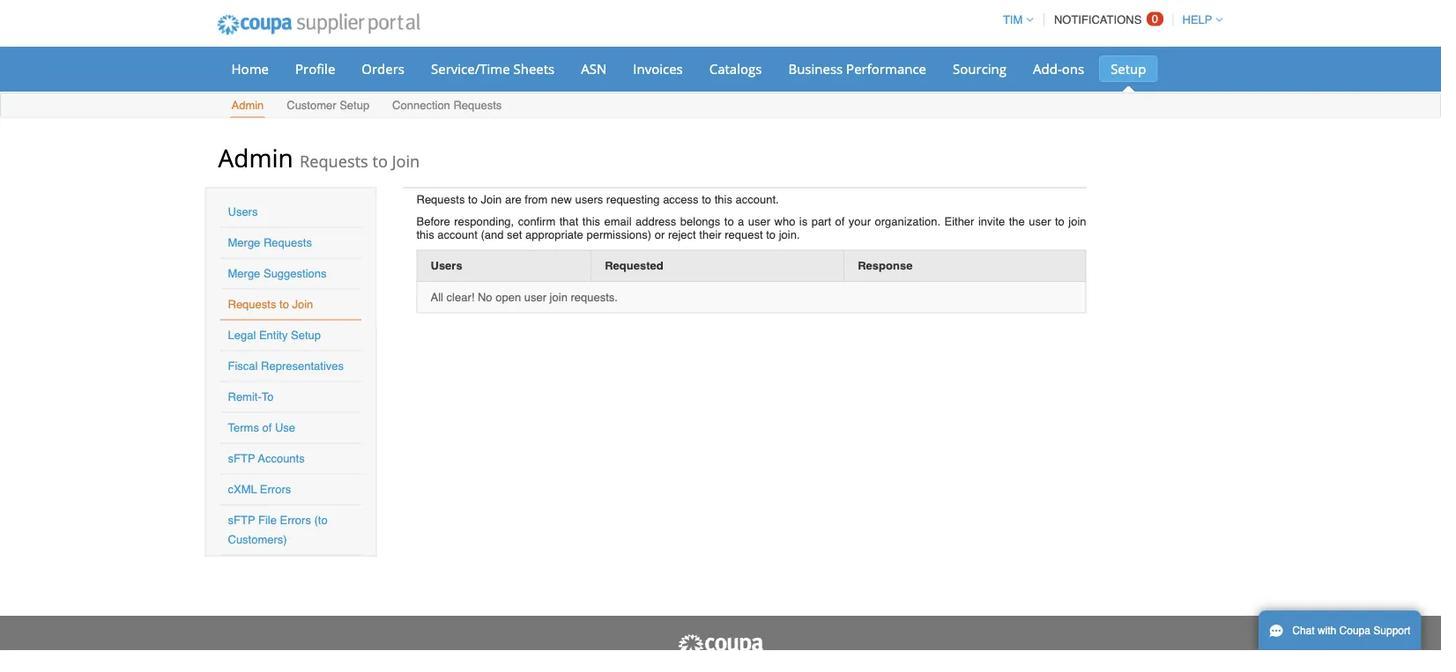 Task type: locate. For each thing, give the bounding box(es) containing it.
use
[[275, 421, 295, 435]]

errors down accounts
[[260, 483, 291, 496]]

requested
[[605, 259, 664, 272]]

1 vertical spatial sftp
[[228, 514, 255, 527]]

1 horizontal spatial join
[[1069, 215, 1087, 228]]

1 horizontal spatial join
[[392, 150, 420, 172]]

sftp for sftp file errors (to customers)
[[228, 514, 255, 527]]

0 vertical spatial setup
[[1111, 60, 1147, 78]]

admin down 'admin' link
[[218, 141, 293, 174]]

requests inside admin requests to join
[[300, 150, 368, 172]]

0 vertical spatial sftp
[[228, 452, 255, 466]]

2 sftp from the top
[[228, 514, 255, 527]]

0 vertical spatial coupa supplier portal image
[[205, 3, 432, 47]]

1 vertical spatial admin
[[218, 141, 293, 174]]

navigation
[[995, 3, 1223, 37]]

profile
[[295, 60, 335, 78]]

0 vertical spatial admin
[[231, 99, 264, 112]]

join inside requests to join are from new users requesting access to this account. before responding, confirm that this email address belongs to a user who is part of your organization. either invite the user to join this account (and set appropriate permissions) or reject their request to join.
[[481, 193, 502, 206]]

this
[[715, 193, 733, 206], [583, 215, 601, 228], [417, 228, 434, 241]]

users
[[228, 205, 258, 219], [431, 259, 463, 272]]

join for requests to join
[[292, 298, 313, 311]]

terms of use link
[[228, 421, 295, 435]]

errors
[[260, 483, 291, 496], [280, 514, 311, 527]]

this down users
[[583, 215, 601, 228]]

2 merge from the top
[[228, 267, 260, 280]]

2 vertical spatial setup
[[291, 329, 321, 342]]

merge down merge requests
[[228, 267, 260, 280]]

legal entity setup link
[[228, 329, 321, 342]]

2 horizontal spatial user
[[1029, 215, 1051, 228]]

2 vertical spatial join
[[292, 298, 313, 311]]

orders
[[362, 60, 405, 78]]

1 vertical spatial coupa supplier portal image
[[677, 634, 765, 652]]

cxml errors link
[[228, 483, 291, 496]]

setup
[[1111, 60, 1147, 78], [340, 99, 370, 112], [291, 329, 321, 342]]

user right a
[[748, 215, 771, 228]]

connection requests link
[[392, 95, 503, 118]]

join down connection
[[392, 150, 420, 172]]

set
[[507, 228, 522, 241]]

home link
[[220, 56, 280, 82]]

tim
[[1003, 13, 1023, 26]]

users
[[575, 193, 603, 206]]

file
[[258, 514, 277, 527]]

0
[[1152, 12, 1159, 26]]

performance
[[847, 60, 927, 78]]

accounts
[[258, 452, 305, 466]]

coupa supplier portal image
[[205, 3, 432, 47], [677, 634, 765, 652]]

requests up suggestions
[[264, 236, 312, 250]]

1 merge from the top
[[228, 236, 260, 250]]

appropriate
[[526, 228, 584, 241]]

0 horizontal spatial coupa supplier portal image
[[205, 3, 432, 47]]

1 horizontal spatial of
[[835, 215, 845, 228]]

join
[[392, 150, 420, 172], [481, 193, 502, 206], [292, 298, 313, 311]]

user right the
[[1029, 215, 1051, 228]]

merge down users link
[[228, 236, 260, 250]]

join left are on the top left of page
[[481, 193, 502, 206]]

this left the 'account'
[[417, 228, 434, 241]]

join down suggestions
[[292, 298, 313, 311]]

this up belongs
[[715, 193, 733, 206]]

user
[[748, 215, 771, 228], [1029, 215, 1051, 228], [524, 291, 547, 304]]

0 horizontal spatial join
[[292, 298, 313, 311]]

profile link
[[284, 56, 347, 82]]

user right "open"
[[524, 291, 547, 304]]

1 horizontal spatial coupa supplier portal image
[[677, 634, 765, 652]]

1 horizontal spatial user
[[748, 215, 771, 228]]

users link
[[228, 205, 258, 219]]

are
[[505, 193, 522, 206]]

1 vertical spatial users
[[431, 259, 463, 272]]

add-ons
[[1033, 60, 1085, 78]]

tim link
[[995, 13, 1034, 26]]

service/time sheets
[[431, 60, 555, 78]]

admin down home link at the top left of the page
[[231, 99, 264, 112]]

asn
[[581, 60, 607, 78]]

0 vertical spatial join
[[1069, 215, 1087, 228]]

that
[[560, 215, 579, 228]]

0 vertical spatial join
[[392, 150, 420, 172]]

of inside requests to join are from new users requesting access to this account. before responding, confirm that this email address belongs to a user who is part of your organization. either invite the user to join this account (and set appropriate permissions) or reject their request to join.
[[835, 215, 845, 228]]

sftp inside sftp file errors (to customers)
[[228, 514, 255, 527]]

1 vertical spatial of
[[262, 421, 272, 435]]

cxml errors
[[228, 483, 291, 496]]

connection
[[392, 99, 450, 112]]

belongs
[[680, 215, 721, 228]]

admin for admin requests to join
[[218, 141, 293, 174]]

0 vertical spatial of
[[835, 215, 845, 228]]

account.
[[736, 193, 779, 206]]

of left use
[[262, 421, 272, 435]]

catalogs link
[[698, 56, 774, 82]]

to
[[372, 150, 388, 172], [468, 193, 478, 206], [702, 193, 712, 206], [725, 215, 734, 228], [1055, 215, 1065, 228], [766, 228, 776, 241], [280, 298, 289, 311]]

of right part
[[835, 215, 845, 228]]

sftp up cxml
[[228, 452, 255, 466]]

requests down 'customer setup' link
[[300, 150, 368, 172]]

all
[[431, 291, 443, 304]]

requests down service/time
[[454, 99, 502, 112]]

connection requests
[[392, 99, 502, 112]]

responding,
[[454, 215, 514, 228]]

0 vertical spatial errors
[[260, 483, 291, 496]]

merge
[[228, 236, 260, 250], [228, 267, 260, 280]]

part
[[812, 215, 831, 228]]

coupa
[[1340, 625, 1371, 637]]

sftp up customers)
[[228, 514, 255, 527]]

terms
[[228, 421, 259, 435]]

1 vertical spatial join
[[550, 291, 568, 304]]

requests for connection
[[454, 99, 502, 112]]

legal entity setup
[[228, 329, 321, 342]]

the
[[1009, 215, 1025, 228]]

2 horizontal spatial join
[[481, 193, 502, 206]]

before
[[417, 215, 450, 228]]

users up 'merge requests' link
[[228, 205, 258, 219]]

account
[[438, 228, 478, 241]]

setup down notifications 0
[[1111, 60, 1147, 78]]

0 vertical spatial merge
[[228, 236, 260, 250]]

errors left (to
[[280, 514, 311, 527]]

sourcing link
[[942, 56, 1018, 82]]

your
[[849, 215, 871, 228]]

business performance link
[[777, 56, 938, 82]]

0 horizontal spatial setup
[[291, 329, 321, 342]]

0 horizontal spatial of
[[262, 421, 272, 435]]

asn link
[[570, 56, 618, 82]]

1 vertical spatial join
[[481, 193, 502, 206]]

home
[[231, 60, 269, 78]]

requests.
[[571, 291, 618, 304]]

users up all
[[431, 259, 463, 272]]

admin for admin
[[231, 99, 264, 112]]

to
[[262, 391, 274, 404]]

1 horizontal spatial setup
[[340, 99, 370, 112]]

1 vertical spatial merge
[[228, 267, 260, 280]]

clear!
[[447, 291, 475, 304]]

join right the
[[1069, 215, 1087, 228]]

support
[[1374, 625, 1411, 637]]

remit-
[[228, 391, 262, 404]]

response
[[858, 259, 913, 272]]

entity
[[259, 329, 288, 342]]

who
[[775, 215, 796, 228]]

sftp accounts
[[228, 452, 305, 466]]

merge for merge suggestions
[[228, 267, 260, 280]]

1 sftp from the top
[[228, 452, 255, 466]]

requests up 'before' in the left top of the page
[[417, 193, 465, 206]]

setup up 'representatives'
[[291, 329, 321, 342]]

1 vertical spatial errors
[[280, 514, 311, 527]]

0 vertical spatial users
[[228, 205, 258, 219]]

requests
[[454, 99, 502, 112], [300, 150, 368, 172], [417, 193, 465, 206], [264, 236, 312, 250], [228, 298, 276, 311]]

customer
[[287, 99, 336, 112]]

join left 'requests.'
[[550, 291, 568, 304]]

setup right customer at top left
[[340, 99, 370, 112]]

of
[[835, 215, 845, 228], [262, 421, 272, 435]]

fiscal
[[228, 360, 258, 373]]

invite
[[979, 215, 1005, 228]]



Task type: describe. For each thing, give the bounding box(es) containing it.
service/time
[[431, 60, 510, 78]]

representatives
[[261, 360, 344, 373]]

fiscal representatives
[[228, 360, 344, 373]]

catalogs
[[710, 60, 762, 78]]

1 horizontal spatial this
[[583, 215, 601, 228]]

merge for merge requests
[[228, 236, 260, 250]]

no
[[478, 291, 492, 304]]

either
[[945, 215, 975, 228]]

request
[[725, 228, 763, 241]]

their
[[699, 228, 722, 241]]

help link
[[1175, 13, 1223, 26]]

0 horizontal spatial users
[[228, 205, 258, 219]]

requests for merge
[[264, 236, 312, 250]]

join.
[[779, 228, 800, 241]]

requests up legal
[[228, 298, 276, 311]]

0 horizontal spatial this
[[417, 228, 434, 241]]

remit-to
[[228, 391, 274, 404]]

customer setup
[[287, 99, 370, 112]]

merge requests link
[[228, 236, 312, 250]]

is
[[800, 215, 808, 228]]

cxml
[[228, 483, 257, 496]]

to inside admin requests to join
[[372, 150, 388, 172]]

sftp accounts link
[[228, 452, 305, 466]]

service/time sheets link
[[420, 56, 566, 82]]

setup link
[[1100, 56, 1158, 82]]

admin link
[[231, 95, 265, 118]]

invoices link
[[622, 56, 695, 82]]

sftp file errors (to customers)
[[228, 514, 328, 547]]

merge suggestions link
[[228, 267, 327, 280]]

new
[[551, 193, 572, 206]]

requests for admin
[[300, 150, 368, 172]]

0 horizontal spatial user
[[524, 291, 547, 304]]

permissions)
[[587, 228, 652, 241]]

all clear! no open user join requests.
[[431, 291, 618, 304]]

add-ons link
[[1022, 56, 1096, 82]]

sftp file errors (to customers) link
[[228, 514, 328, 547]]

with
[[1318, 625, 1337, 637]]

requests to join are from new users requesting access to this account. before responding, confirm that this email address belongs to a user who is part of your organization. either invite the user to join this account (and set appropriate permissions) or reject their request to join.
[[417, 193, 1087, 241]]

confirm
[[518, 215, 556, 228]]

navigation containing notifications 0
[[995, 3, 1223, 37]]

requests inside requests to join are from new users requesting access to this account. before responding, confirm that this email address belongs to a user who is part of your organization. either invite the user to join this account (and set appropriate permissions) or reject their request to join.
[[417, 193, 465, 206]]

add-
[[1033, 60, 1062, 78]]

errors inside sftp file errors (to customers)
[[280, 514, 311, 527]]

requests to join link
[[228, 298, 313, 311]]

email
[[604, 215, 632, 228]]

ons
[[1062, 60, 1085, 78]]

reject
[[668, 228, 696, 241]]

terms of use
[[228, 421, 295, 435]]

business performance
[[789, 60, 927, 78]]

address
[[636, 215, 677, 228]]

legal
[[228, 329, 256, 342]]

orders link
[[350, 56, 416, 82]]

from
[[525, 193, 548, 206]]

a
[[738, 215, 744, 228]]

notifications
[[1054, 13, 1142, 26]]

chat with coupa support button
[[1259, 611, 1422, 652]]

chat with coupa support
[[1293, 625, 1411, 637]]

chat
[[1293, 625, 1315, 637]]

customer setup link
[[286, 95, 370, 118]]

customers)
[[228, 533, 287, 547]]

2 horizontal spatial setup
[[1111, 60, 1147, 78]]

join inside requests to join are from new users requesting access to this account. before responding, confirm that this email address belongs to a user who is part of your organization. either invite the user to join this account (and set appropriate permissions) or reject their request to join.
[[1069, 215, 1087, 228]]

suggestions
[[264, 267, 327, 280]]

access
[[663, 193, 699, 206]]

sftp for sftp accounts
[[228, 452, 255, 466]]

merge suggestions
[[228, 267, 327, 280]]

sourcing
[[953, 60, 1007, 78]]

(and
[[481, 228, 504, 241]]

admin requests to join
[[218, 141, 420, 174]]

join for requests to join are from new users requesting access to this account. before responding, confirm that this email address belongs to a user who is part of your organization. either invite the user to join this account (and set appropriate permissions) or reject their request to join.
[[481, 193, 502, 206]]

help
[[1183, 13, 1213, 26]]

or
[[655, 228, 665, 241]]

1 horizontal spatial users
[[431, 259, 463, 272]]

business
[[789, 60, 843, 78]]

1 vertical spatial setup
[[340, 99, 370, 112]]

remit-to link
[[228, 391, 274, 404]]

join inside admin requests to join
[[392, 150, 420, 172]]

0 horizontal spatial join
[[550, 291, 568, 304]]

2 horizontal spatial this
[[715, 193, 733, 206]]

invoices
[[633, 60, 683, 78]]

requesting
[[606, 193, 660, 206]]

requests to join
[[228, 298, 313, 311]]



Task type: vqa. For each thing, say whether or not it's contained in the screenshot.
Entity
yes



